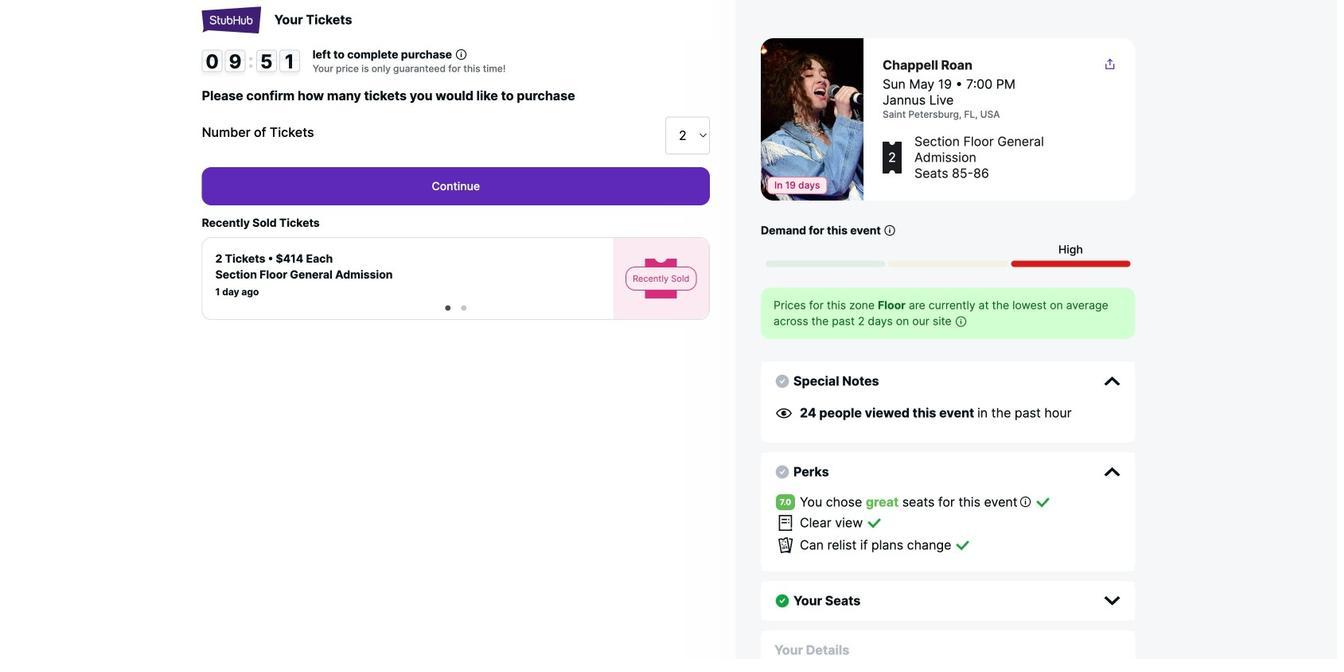 Task type: vqa. For each thing, say whether or not it's contained in the screenshot.
tooltip icon
yes



Task type: locate. For each thing, give the bounding box(es) containing it.
tooltip image
[[455, 48, 468, 61]]

tooltip image
[[884, 224, 897, 237]]



